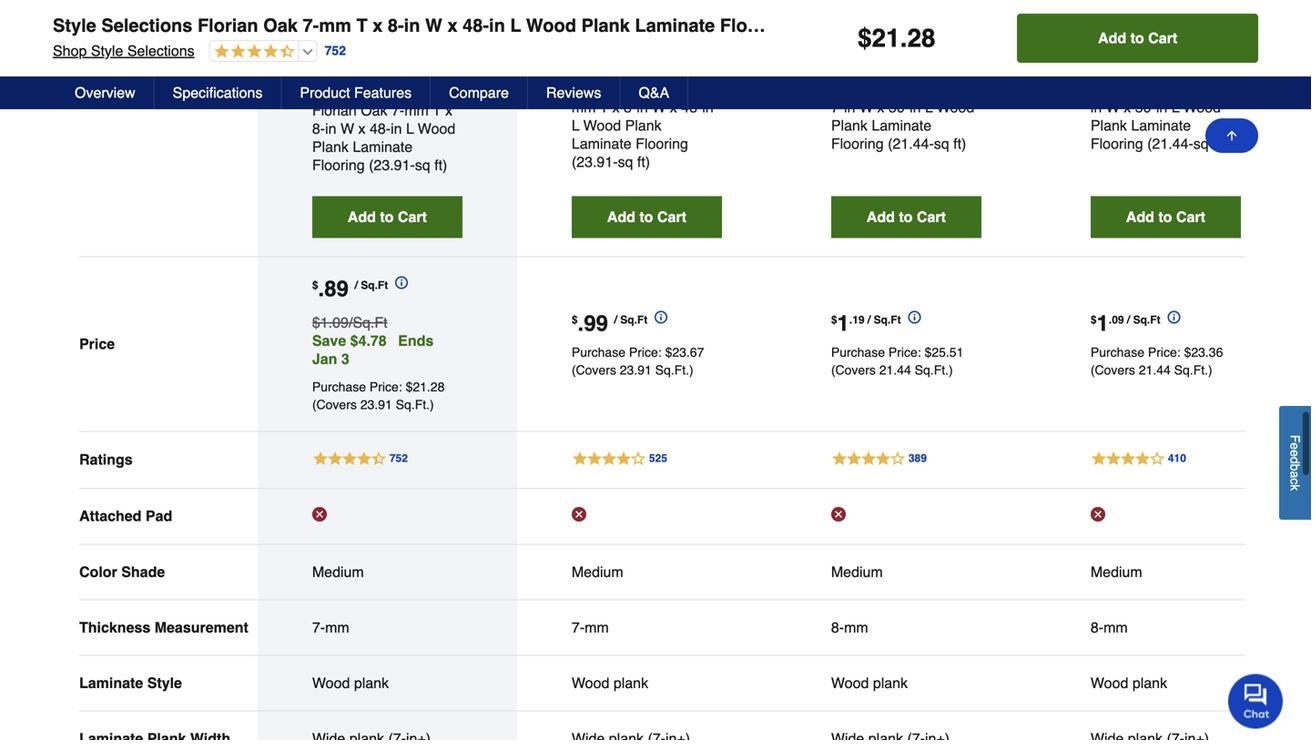 Task type: describe. For each thing, give the bounding box(es) containing it.
attached
[[79, 508, 142, 525]]

8- inside style selections warm honey oak 7- mm t x 8-in w x 48-in l wood plank laminate flooring (23.91-sq ft)
[[624, 99, 637, 116]]

compare
[[449, 84, 509, 101]]

sq.ft inside $ . 89 / sq.ft
[[361, 279, 388, 292]]

2 vertical spatial 48-
[[370, 120, 391, 137]]

sq.ft up $4.78
[[353, 314, 387, 331]]

save
[[312, 332, 346, 349]]

mm inside style selections tavern oak 8-mm t x 7-in w x 50-in l wood plank laminate flooring (21.44-sq ft)
[[922, 80, 947, 97]]

w down "product features" button
[[340, 120, 354, 137]]

medium for first medium cell from right
[[1091, 563, 1142, 580]]

aged
[[1206, 62, 1240, 79]]

in down product
[[325, 120, 336, 137]]

sq.ft inside $ . 99 / sq.ft
[[620, 314, 648, 326]]

$25.51
[[925, 345, 964, 360]]

2 horizontal spatial (23.91-
[[798, 15, 856, 36]]

1 8-mm from the left
[[831, 619, 868, 636]]

$1.09
[[312, 314, 349, 331]]

w inside aged gray oak 8-mm t x 7- in w x 50-in l wood plank laminate flooring (21.44-sq ft)
[[1106, 99, 1120, 116]]

laminate inside style selections tavern oak 8-mm t x 7-in w x 50-in l wood plank laminate flooring (21.44-sq ft)
[[872, 117, 932, 134]]

purchase price: $21.28 (covers 23.91 sq.ft. )
[[312, 380, 445, 412]]

7- inside aged gray oak 8-mm t x 7- in w x 50-in l wood plank laminate flooring (21.44-sq ft)
[[1222, 80, 1235, 97]]

l inside style selections tavern oak 8-mm t x 7-in w x 50-in l wood plank laminate flooring (21.44-sq ft)
[[925, 99, 933, 116]]

$ 1 . 09 / sq.ft
[[1091, 311, 1160, 336]]

features
[[354, 84, 412, 101]]

1 vertical spatial style selections florian oak 7-mm t x 8-in w x 48-in l wood plank laminate flooring (23.91-sq ft)
[[312, 84, 455, 173]]

in down style selections
[[1156, 99, 1168, 116]]

thickness
[[79, 619, 150, 636]]

plank down product
[[312, 138, 349, 155]]

chat invite button image
[[1228, 673, 1284, 729]]

. up '$1.09'
[[318, 276, 324, 301]]

2 wood plank from the left
[[572, 675, 648, 691]]

3
[[341, 350, 349, 367]]

purchase price: $23.36 (covers 21.44 sq.ft. )
[[1091, 345, 1223, 377]]

f e e d b a c k
[[1288, 435, 1302, 491]]

4 wood plank from the left
[[1091, 675, 1167, 691]]

$23.67
[[665, 345, 704, 360]]

. for $ 21 . 28
[[900, 24, 907, 53]]

(covers inside purchase price: $21.28 (covers 23.91 sq.ft. )
[[312, 397, 357, 412]]

add for style selections warm honey oak 7- mm t x 8-in w x 48-in l wood plank laminate flooring (23.91-sq ft)
[[607, 208, 635, 225]]

in up features
[[404, 15, 420, 36]]

1 plank from the left
[[354, 675, 389, 691]]

save $4.78
[[312, 332, 387, 349]]

21.44 for $25.51
[[879, 363, 911, 377]]

in right "q&a" button
[[702, 99, 714, 116]]

medium for 2nd medium cell from the left
[[572, 563, 623, 580]]

add to cart for style selections florian oak 7-mm t x 8-in w x 48-in l wood plank laminate flooring (23.91-sq ft)
[[348, 208, 427, 225]]

) for 09
[[1208, 363, 1212, 377]]

) for 19
[[949, 363, 953, 377]]

price: for 99
[[629, 345, 662, 360]]

$ . 89 / sq.ft
[[312, 276, 388, 301]]

style inside style selections florian oak 7-mm t x 8-in w x 48-in l wood plank laminate flooring (23.91-sq ft)
[[312, 84, 347, 100]]

sq.ft inside $ 1 . 09 / sq.ft
[[1133, 314, 1160, 326]]

f e e d b a c k button
[[1279, 406, 1311, 520]]

4 medium cell from the left
[[1091, 563, 1241, 581]]

ratings
[[79, 451, 133, 468]]

flooring inside aged gray oak 8-mm t x 7- in w x 50-in l wood plank laminate flooring (21.44-sq ft)
[[1091, 135, 1143, 152]]

add to cart button for style selections florian oak 7-mm t x 8-in w x 48-in l wood plank laminate flooring (23.91-sq ft)
[[312, 196, 462, 238]]

l down features
[[406, 120, 414, 137]]

to for style selections tavern oak 8-mm t x 7-in w x 50-in l wood plank laminate flooring (21.44-sq ft)
[[899, 208, 913, 225]]

laminate inside style selections warm honey oak 7- mm t x 8-in w x 48-in l wood plank laminate flooring (23.91-sq ft)
[[572, 135, 632, 152]]

$ 21 . 28
[[858, 24, 936, 53]]

t inside style selections tavern oak 8-mm t x 7-in w x 50-in l wood plank laminate flooring (21.44-sq ft)
[[951, 80, 959, 97]]

c
[[1288, 478, 1302, 484]]

ends
[[398, 332, 434, 349]]

product features
[[300, 84, 412, 101]]

w up compare "button"
[[425, 15, 442, 36]]

laminate inside aged gray oak 8-mm t x 7- in w x 50-in l wood plank laminate flooring (21.44-sq ft)
[[1131, 117, 1191, 134]]

purchase for 09
[[1091, 345, 1144, 360]]

honey
[[614, 80, 656, 97]]

warm
[[572, 80, 610, 97]]

cart for style selections warm honey oak 7- mm t x 8-in w x 48-in l wood plank laminate flooring (23.91-sq ft)
[[657, 208, 686, 225]]

wood inside aged gray oak 8-mm t x 7- in w x 50-in l wood plank laminate flooring (21.44-sq ft)
[[1183, 99, 1221, 116]]

style selections tavern oak 8-mm t x 7-in w x 50-in l wood plank laminate flooring (21.44-sq ft)
[[831, 62, 974, 152]]

l inside style selections warm honey oak 7- mm t x 8-in w x 48-in l wood plank laminate flooring (23.91-sq ft)
[[572, 117, 579, 134]]

purchase for 99
[[572, 345, 625, 360]]

price: for 09
[[1148, 345, 1181, 360]]

$4.78
[[350, 332, 387, 349]]

(covers for 99
[[572, 363, 616, 377]]

color
[[79, 563, 117, 580]]

oak inside aged gray oak 8-mm t x 7- in w x 50-in l wood plank laminate flooring (21.44-sq ft)
[[1126, 80, 1153, 97]]

measurement
[[155, 619, 248, 636]]

laminate style
[[79, 675, 182, 691]]

in down features
[[391, 120, 402, 137]]

jan
[[312, 350, 337, 367]]

t inside aged gray oak 8-mm t x 7- in w x 50-in l wood plank laminate flooring (21.44-sq ft)
[[1198, 80, 1207, 97]]

plank inside style selections tavern oak 8-mm t x 7-in w x 50-in l wood plank laminate flooring (21.44-sq ft)
[[831, 117, 868, 134]]

style up gray
[[1091, 62, 1125, 79]]

b
[[1288, 464, 1302, 471]]

style inside style selections tavern oak 8-mm t x 7-in w x 50-in l wood plank laminate flooring (21.44-sq ft)
[[831, 62, 866, 79]]

arrow up image
[[1225, 128, 1239, 143]]

cart for style selections tavern oak 8-mm t x 7-in w x 50-in l wood plank laminate flooring (21.44-sq ft)
[[917, 208, 946, 225]]

add to cart button for style selections warm honey oak 7- mm t x 8-in w x 48-in l wood plank laminate flooring (23.91-sq ft)
[[572, 196, 722, 238]]

laminate down thickness
[[79, 675, 143, 691]]

21.44 for $23.36
[[1139, 363, 1171, 377]]

in up the compare
[[489, 15, 505, 36]]

1 wood plank from the left
[[312, 675, 389, 691]]

8- inside aged gray oak 8-mm t x 7- in w x 50-in l wood plank laminate flooring (21.44-sq ft)
[[1157, 80, 1170, 97]]

3 medium cell from the left
[[831, 563, 981, 581]]

f
[[1288, 435, 1302, 443]]

0 horizontal spatial (23.91-
[[369, 156, 415, 173]]

ft) inside aged gray oak 8-mm t x 7- in w x 50-in l wood plank laminate flooring (21.44-sq ft)
[[1213, 135, 1226, 152]]

name
[[79, 31, 119, 47]]

$23.36
[[1184, 345, 1223, 360]]

info image for 09
[[1160, 304, 1180, 324]]

1 e from the top
[[1288, 443, 1302, 450]]

aged gray oak 8-mm t x 7- in w x 50-in l wood plank laminate flooring (21.44-sq ft)
[[1091, 62, 1240, 152]]

19
[[852, 314, 865, 326]]

50- inside aged gray oak 8-mm t x 7- in w x 50-in l wood plank laminate flooring (21.44-sq ft)
[[1135, 99, 1156, 116]]

style selections warm honey oak 7- mm t x 8-in w x 48-in l wood plank laminate flooring (23.91-sq ft)
[[572, 62, 714, 170]]

23.91 for $21.28
[[360, 397, 392, 412]]

$ 1 . 19 / sq.ft
[[831, 311, 901, 336]]

t inside style selections warm honey oak 7- mm t x 8-in w x 48-in l wood plank laminate flooring (23.91-sq ft)
[[600, 99, 608, 116]]

info image
[[648, 304, 668, 324]]

overview
[[75, 84, 135, 101]]

reviews button
[[528, 76, 620, 109]]

. for $ 1 . 19 / sq.ft
[[849, 314, 852, 326]]

1 for purchase price: $23.36 (covers 21.44 sq.ft. )
[[1097, 311, 1109, 336]]

sq inside aged gray oak 8-mm t x 7- in w x 50-in l wood plank laminate flooring (21.44-sq ft)
[[1193, 135, 1209, 152]]

(23.91- inside style selections warm honey oak 7- mm t x 8-in w x 48-in l wood plank laminate flooring (23.91-sq ft)
[[572, 153, 618, 170]]

(21.44- inside aged gray oak 8-mm t x 7- in w x 50-in l wood plank laminate flooring (21.44-sq ft)
[[1147, 135, 1193, 152]]

1 vertical spatial florian
[[312, 102, 357, 119]]

attached pad
[[79, 508, 172, 525]]

reviews
[[546, 84, 601, 101]]

style selections
[[1091, 62, 1202, 79]]

/ inside $ . 99 / sq.ft
[[614, 314, 617, 326]]

0 horizontal spatial florian
[[198, 15, 258, 36]]

medium for 4th medium cell from the right
[[312, 563, 364, 580]]

1 for purchase price: $25.51 (covers 21.44 sq.ft. )
[[837, 311, 849, 336]]

7- inside style selections tavern oak 8-mm t x 7-in w x 50-in l wood plank laminate flooring (21.44-sq ft)
[[831, 99, 844, 116]]

2 no image from the left
[[831, 507, 846, 522]]

28
[[907, 24, 936, 53]]

price: inside purchase price: $21.28 (covers 23.91 sq.ft. )
[[370, 380, 402, 394]]

shop
[[53, 42, 87, 59]]

flooring inside style selections warm honey oak 7- mm t x 8-in w x 48-in l wood plank laminate flooring (23.91-sq ft)
[[636, 135, 688, 152]]

thickness measurement
[[79, 619, 248, 636]]

purchase for 19
[[831, 345, 885, 360]]

7-mm for second "7-mm" cell from the right
[[312, 619, 349, 636]]

selections inside style selections warm honey oak 7- mm t x 8-in w x 48-in l wood plank laminate flooring (23.91-sq ft)
[[611, 62, 683, 79]]

mm inside style selections warm honey oak 7- mm t x 8-in w x 48-in l wood plank laminate flooring (23.91-sq ft)
[[572, 99, 596, 116]]

ft) inside style selections tavern oak 8-mm t x 7-in w x 50-in l wood plank laminate flooring (21.44-sq ft)
[[953, 135, 966, 152]]

gray
[[1091, 80, 1122, 97]]

3 wood plank cell from the left
[[831, 674, 981, 692]]

2 medium cell from the left
[[572, 563, 722, 581]]

$1.09 / sq.ft
[[312, 314, 387, 331]]



Task type: vqa. For each thing, say whether or not it's contained in the screenshot.
1st '219' from the right
no



Task type: locate. For each thing, give the bounding box(es) containing it.
1 7-mm from the left
[[312, 619, 349, 636]]

pad
[[146, 508, 172, 525]]

0 horizontal spatial 23.91
[[360, 397, 392, 412]]

2 1 from the left
[[1097, 311, 1109, 336]]

1 wood plank cell from the left
[[312, 674, 462, 692]]

2 8-mm from the left
[[1091, 619, 1128, 636]]

0 vertical spatial 48-
[[463, 15, 489, 36]]

price: inside purchase price: $25.51 (covers 21.44 sq.ft. )
[[889, 345, 921, 360]]

sq.ft. down $25.51
[[915, 363, 949, 377]]

oak inside style selections warm honey oak 7- mm t x 8-in w x 48-in l wood plank laminate flooring (23.91-sq ft)
[[660, 80, 687, 97]]

to
[[1130, 30, 1144, 46], [380, 208, 394, 225], [639, 208, 653, 225], [899, 208, 913, 225], [1158, 208, 1172, 225]]

)
[[689, 363, 694, 377], [949, 363, 953, 377], [1208, 363, 1212, 377], [430, 397, 434, 412]]

2 plank from the left
[[613, 675, 648, 691]]

1 horizontal spatial (23.91-
[[572, 153, 618, 170]]

l down 28
[[925, 99, 933, 116]]

medium cell
[[312, 563, 462, 581], [572, 563, 722, 581], [831, 563, 981, 581], [1091, 563, 1241, 581]]

sq inside style selections warm honey oak 7- mm t x 8-in w x 48-in l wood plank laminate flooring (23.91-sq ft)
[[618, 153, 633, 170]]

1 medium from the left
[[312, 563, 364, 580]]

info image for 89
[[388, 269, 408, 289]]

style
[[53, 15, 96, 36], [91, 42, 123, 59], [572, 62, 606, 79], [831, 62, 866, 79], [1091, 62, 1125, 79], [312, 84, 347, 100], [147, 675, 182, 691]]

oak right tavern
[[879, 80, 905, 97]]

wood
[[526, 15, 576, 36], [937, 99, 974, 116], [1183, 99, 1221, 116], [583, 117, 621, 134], [418, 120, 455, 137], [312, 675, 350, 691], [572, 675, 609, 691], [831, 675, 869, 691], [1091, 675, 1128, 691]]

0 horizontal spatial 48-
[[370, 120, 391, 137]]

compare button
[[431, 76, 528, 109]]

2 (21.44- from the left
[[1147, 135, 1193, 152]]

(23.91- down reviews button
[[572, 153, 618, 170]]

sq.ft.
[[655, 363, 689, 377], [915, 363, 949, 377], [1174, 363, 1208, 377], [396, 397, 430, 412]]

. up purchase price: $25.51 (covers 21.44 sq.ft. )
[[849, 314, 852, 326]]

cart for style selections florian oak 7-mm t x 8-in w x 48-in l wood plank laminate flooring (23.91-sq ft)
[[398, 208, 427, 225]]

florian up "4.4 stars" image
[[198, 15, 258, 36]]

sq.ft. down $21.28 at the left of page
[[396, 397, 430, 412]]

purchase inside purchase price: $23.67 (covers 23.91 sq.ft. )
[[572, 345, 625, 360]]

1 medium cell from the left
[[312, 563, 462, 581]]

) down $23.67
[[689, 363, 694, 377]]

. for $ 1 . 09 / sq.ft
[[1109, 314, 1112, 326]]

1
[[837, 311, 849, 336], [1097, 311, 1109, 336]]

sq.ft. inside purchase price: $25.51 (covers 21.44 sq.ft. )
[[915, 363, 949, 377]]

info image
[[388, 269, 408, 289], [901, 304, 921, 324], [1160, 304, 1180, 324]]

wood inside style selections tavern oak 8-mm t x 7-in w x 50-in l wood plank laminate flooring (21.44-sq ft)
[[937, 99, 974, 116]]

oak down style selections
[[1126, 80, 1153, 97]]

medium for third medium cell from left
[[831, 563, 883, 580]]

0 horizontal spatial 21.44
[[879, 363, 911, 377]]

) down $21.28 at the left of page
[[430, 397, 434, 412]]

wood plank
[[312, 675, 389, 691], [572, 675, 648, 691], [831, 675, 908, 691], [1091, 675, 1167, 691]]

7-mm cell
[[312, 619, 462, 637], [572, 619, 722, 637]]

info image up purchase price: $25.51 (covers 21.44 sq.ft. )
[[901, 304, 921, 324]]

ends jan 3
[[312, 332, 434, 367]]

add to cart button for style selections tavern oak 8-mm t x 7-in w x 50-in l wood plank laminate flooring (21.44-sq ft)
[[831, 196, 981, 238]]

7-mm for first "7-mm" cell from the right
[[572, 619, 609, 636]]

$ for $ . 99 / sq.ft
[[572, 314, 578, 326]]

$21.28
[[406, 380, 445, 394]]

/ right 89
[[355, 279, 358, 292]]

l down style selections
[[1172, 99, 1179, 116]]

(23.91-
[[798, 15, 856, 36], [572, 153, 618, 170], [369, 156, 415, 173]]

wood plank cell
[[312, 674, 462, 692], [572, 674, 722, 692], [831, 674, 981, 692], [1091, 674, 1241, 692]]

laminate
[[635, 15, 715, 36], [872, 117, 932, 134], [1131, 117, 1191, 134], [572, 135, 632, 152], [353, 138, 413, 155], [79, 675, 143, 691]]

sq.ft. down $23.36
[[1174, 363, 1208, 377]]

purchase down $ 1 . 09 / sq.ft
[[1091, 345, 1144, 360]]

3 medium from the left
[[831, 563, 883, 580]]

w inside style selections tavern oak 8-mm t x 7-in w x 50-in l wood plank laminate flooring (21.44-sq ft)
[[859, 99, 873, 116]]

23.91 for $23.67
[[620, 363, 652, 377]]

/ inside $ 1 . 09 / sq.ft
[[1127, 314, 1130, 326]]

752
[[325, 43, 346, 58]]

plank down "q&a" button
[[625, 117, 662, 134]]

50- down the $ 21 . 28
[[889, 99, 910, 116]]

selections left aged
[[1129, 62, 1202, 79]]

in down tavern
[[844, 99, 855, 116]]

4 medium from the left
[[1091, 563, 1142, 580]]

w
[[425, 15, 442, 36], [652, 99, 666, 116], [859, 99, 873, 116], [1106, 99, 1120, 116], [340, 120, 354, 137]]

l
[[510, 15, 521, 36], [925, 99, 933, 116], [1172, 99, 1179, 116], [572, 117, 579, 134], [406, 120, 414, 137]]

flooring inside style selections tavern oak 8-mm t x 7-in w x 50-in l wood plank laminate flooring (21.44-sq ft)
[[831, 135, 884, 152]]

sq.ft. for 99
[[655, 363, 689, 377]]

price
[[79, 335, 115, 352]]

23.91 down "ends jan 3"
[[360, 397, 392, 412]]

price: left $23.36
[[1148, 345, 1181, 360]]

48- right q&a
[[681, 99, 702, 116]]

7-mm
[[312, 619, 349, 636], [572, 619, 609, 636]]

specifications
[[173, 84, 263, 101]]

2 7-mm from the left
[[572, 619, 609, 636]]

1 horizontal spatial 7-mm cell
[[572, 619, 722, 637]]

oak up "4.4 stars" image
[[263, 15, 298, 36]]

$ left 99
[[572, 314, 578, 326]]

2 horizontal spatial info image
[[1160, 304, 1180, 324]]

$ for $ 1 . 19 / sq.ft
[[831, 314, 837, 326]]

plank
[[354, 675, 389, 691], [613, 675, 648, 691], [873, 675, 908, 691], [1132, 675, 1167, 691]]

(covers for 09
[[1091, 363, 1135, 377]]

purchase down 99
[[572, 345, 625, 360]]

/ inside $ 1 . 19 / sq.ft
[[868, 314, 871, 326]]

price: inside the purchase price: $23.36 (covers 21.44 sq.ft. )
[[1148, 345, 1181, 360]]

ft) inside style selections warm honey oak 7- mm t x 8-in w x 48-in l wood plank laminate flooring (23.91-sq ft)
[[637, 153, 650, 170]]

1 horizontal spatial florian
[[312, 102, 357, 119]]

w down tavern
[[859, 99, 873, 116]]

sq.ft. inside purchase price: $23.67 (covers 23.91 sq.ft. )
[[655, 363, 689, 377]]

sq inside style selections tavern oak 8-mm t x 7-in w x 50-in l wood plank laminate flooring (21.44-sq ft)
[[934, 135, 949, 152]]

selections right 'name'
[[127, 42, 195, 59]]

style right shop
[[91, 42, 123, 59]]

flooring
[[720, 15, 793, 36], [636, 135, 688, 152], [831, 135, 884, 152], [1091, 135, 1143, 152], [312, 156, 365, 173]]

0 horizontal spatial no image
[[572, 507, 586, 522]]

1 horizontal spatial 7-mm
[[572, 619, 609, 636]]

add
[[1098, 30, 1126, 46], [348, 208, 376, 225], [607, 208, 635, 225], [867, 208, 895, 225], [1126, 208, 1154, 225]]

style up shop
[[53, 15, 96, 36]]

1 left 19
[[837, 311, 849, 336]]

(23.91- left 21
[[798, 15, 856, 36]]

style up tavern
[[831, 62, 866, 79]]

l inside aged gray oak 8-mm t x 7- in w x 50-in l wood plank laminate flooring (21.44-sq ft)
[[1172, 99, 1179, 116]]

4 plank from the left
[[1132, 675, 1167, 691]]

. up style selections tavern oak 8-mm t x 7-in w x 50-in l wood plank laminate flooring (21.44-sq ft)
[[900, 24, 907, 53]]

(covers inside purchase price: $25.51 (covers 21.44 sq.ft. )
[[831, 363, 876, 377]]

$ left 19
[[831, 314, 837, 326]]

info image right 89
[[388, 269, 408, 289]]

selections right product
[[351, 84, 424, 100]]

sq.ft. down $23.67
[[655, 363, 689, 377]]

(23.91- down features
[[369, 156, 415, 173]]

laminate down warm
[[572, 135, 632, 152]]

1 horizontal spatial 1
[[1097, 311, 1109, 336]]

sq
[[856, 15, 877, 36], [934, 135, 949, 152], [1193, 135, 1209, 152], [618, 153, 633, 170], [415, 156, 430, 173]]

(covers down $ 1 . 19 / sq.ft
[[831, 363, 876, 377]]

0 horizontal spatial 50-
[[889, 99, 910, 116]]

21
[[872, 24, 900, 53]]

add to cart for style selections warm honey oak 7- mm t x 8-in w x 48-in l wood plank laminate flooring (23.91-sq ft)
[[607, 208, 686, 225]]

2 21.44 from the left
[[1139, 363, 1171, 377]]

48-
[[463, 15, 489, 36], [681, 99, 702, 116], [370, 120, 391, 137]]

/ up save $4.78
[[349, 314, 353, 331]]

(covers down jan
[[312, 397, 357, 412]]

09
[[1112, 314, 1124, 326]]

sq.ft. inside purchase price: $21.28 (covers 23.91 sq.ft. )
[[396, 397, 430, 412]]

selections down the $ 21 . 28
[[870, 62, 943, 79]]

50- down style selections
[[1135, 99, 1156, 116]]

product features button
[[282, 76, 431, 109]]

purchase inside purchase price: $25.51 (covers 21.44 sq.ft. )
[[831, 345, 885, 360]]

2 7-mm cell from the left
[[572, 619, 722, 637]]

2 wood plank cell from the left
[[572, 674, 722, 692]]

0 horizontal spatial 7-mm cell
[[312, 619, 462, 637]]

info image for 19
[[901, 304, 921, 324]]

add to cart for style selections tavern oak 8-mm t x 7-in w x 50-in l wood plank laminate flooring (21.44-sq ft)
[[867, 208, 946, 225]]

$ for $ . 89 / sq.ft
[[312, 279, 318, 292]]

3 plank from the left
[[873, 675, 908, 691]]

1 (21.44- from the left
[[888, 135, 934, 152]]

product
[[300, 84, 350, 101]]

k
[[1288, 484, 1302, 491]]

$ left 09
[[1091, 314, 1097, 326]]

oak inside style selections tavern oak 8-mm t x 7-in w x 50-in l wood plank laminate flooring (21.44-sq ft)
[[879, 80, 905, 97]]

) inside the purchase price: $23.36 (covers 21.44 sq.ft. )
[[1208, 363, 1212, 377]]

no image
[[312, 507, 327, 522], [1091, 507, 1105, 522]]

sq.ft. for 09
[[1174, 363, 1208, 377]]

cart
[[1148, 30, 1177, 46], [398, 208, 427, 225], [657, 208, 686, 225], [917, 208, 946, 225], [1176, 208, 1205, 225]]

48- inside style selections warm honey oak 7- mm t x 8-in w x 48-in l wood plank laminate flooring (23.91-sq ft)
[[681, 99, 702, 116]]

$ inside $ . 89 / sq.ft
[[312, 279, 318, 292]]

1 horizontal spatial (21.44-
[[1147, 135, 1193, 152]]

$ . 99 / sq.ft
[[572, 311, 648, 336]]

0 vertical spatial style selections florian oak 7-mm t x 8-in w x 48-in l wood plank laminate flooring (23.91-sq ft)
[[53, 15, 900, 36]]

1 horizontal spatial no image
[[831, 507, 846, 522]]

2 50- from the left
[[1135, 99, 1156, 116]]

1 horizontal spatial info image
[[901, 304, 921, 324]]

style selections florian oak 7-mm t x 8-in w x 48-in l wood plank laminate flooring (23.91-sq ft)
[[53, 15, 900, 36], [312, 84, 455, 173]]

sq.ft inside $ 1 . 19 / sq.ft
[[874, 314, 901, 326]]

50- inside style selections tavern oak 8-mm t x 7-in w x 50-in l wood plank laminate flooring (21.44-sq ft)
[[889, 99, 910, 116]]

/ right 09
[[1127, 314, 1130, 326]]

7- inside style selections warm honey oak 7- mm t x 8-in w x 48-in l wood plank laminate flooring (23.91-sq ft)
[[691, 80, 704, 97]]

2 medium from the left
[[572, 563, 623, 580]]

) inside purchase price: $25.51 (covers 21.44 sq.ft. )
[[949, 363, 953, 377]]

0 horizontal spatial info image
[[388, 269, 408, 289]]

mm inside aged gray oak 8-mm t x 7- in w x 50-in l wood plank laminate flooring (21.44-sq ft)
[[1170, 80, 1194, 97]]

$ left 89
[[312, 279, 318, 292]]

x
[[373, 15, 383, 36], [447, 15, 458, 36], [963, 80, 971, 97], [1211, 80, 1218, 97], [612, 99, 620, 116], [670, 99, 677, 116], [877, 99, 885, 116], [1124, 99, 1131, 116], [445, 102, 452, 119], [358, 120, 366, 137]]

) down $23.36
[[1208, 363, 1212, 377]]

add to cart button
[[1017, 14, 1258, 63], [312, 196, 462, 238], [572, 196, 722, 238], [831, 196, 981, 238], [1091, 196, 1241, 238]]

) for 99
[[689, 363, 694, 377]]

(21.44- inside style selections tavern oak 8-mm t x 7-in w x 50-in l wood plank laminate flooring (21.44-sq ft)
[[888, 135, 934, 152]]

no image
[[572, 507, 586, 522], [831, 507, 846, 522]]

) inside purchase price: $23.67 (covers 23.91 sq.ft. )
[[689, 363, 694, 377]]

sq.ft right 19
[[874, 314, 901, 326]]

4 wood plank cell from the left
[[1091, 674, 1241, 692]]

sq.ft right 99
[[620, 314, 648, 326]]

2 no image from the left
[[1091, 507, 1105, 522]]

style inside style selections warm honey oak 7- mm t x 8-in w x 48-in l wood plank laminate flooring (23.91-sq ft)
[[572, 62, 606, 79]]

1 horizontal spatial 23.91
[[620, 363, 652, 377]]

t
[[356, 15, 368, 36], [951, 80, 959, 97], [1198, 80, 1207, 97], [600, 99, 608, 116], [433, 102, 441, 119]]

sq.ft. inside the purchase price: $23.36 (covers 21.44 sq.ft. )
[[1174, 363, 1208, 377]]

. inside $ 1 . 09 / sq.ft
[[1109, 314, 1112, 326]]

1 50- from the left
[[889, 99, 910, 116]]

1 21.44 from the left
[[879, 363, 911, 377]]

1 horizontal spatial 8-mm cell
[[1091, 619, 1241, 637]]

add for style selections florian oak 7-mm t x 8-in w x 48-in l wood plank laminate flooring (23.91-sq ft)
[[348, 208, 376, 225]]

specifications button
[[154, 76, 282, 109]]

q&a button
[[620, 76, 688, 109]]

/ inside $ . 89 / sq.ft
[[355, 279, 358, 292]]

selections inside style selections tavern oak 8-mm t x 7-in w x 50-in l wood plank laminate flooring (21.44-sq ft)
[[870, 62, 943, 79]]

w inside style selections warm honey oak 7- mm t x 8-in w x 48-in l wood plank laminate flooring (23.91-sq ft)
[[652, 99, 666, 116]]

1 vertical spatial 23.91
[[360, 397, 392, 412]]

sq.ft right 09
[[1133, 314, 1160, 326]]

purchase price: $23.67 (covers 23.91 sq.ft. )
[[572, 345, 704, 377]]

sq.ft right 89
[[361, 279, 388, 292]]

to for style selections warm honey oak 7- mm t x 8-in w x 48-in l wood plank laminate flooring (23.91-sq ft)
[[639, 208, 653, 225]]

(covers inside purchase price: $23.67 (covers 23.91 sq.ft. )
[[572, 363, 616, 377]]

(covers inside the purchase price: $23.36 (covers 21.44 sq.ft. )
[[1091, 363, 1135, 377]]

. up purchase price: $23.67 (covers 23.91 sq.ft. )
[[578, 311, 584, 336]]

price: inside purchase price: $23.67 (covers 23.91 sq.ft. )
[[629, 345, 662, 360]]

$ inside $ . 99 / sq.ft
[[572, 314, 578, 326]]

8-mm cell
[[831, 619, 981, 637], [1091, 619, 1241, 637]]

23.91 down $ . 99 / sq.ft
[[620, 363, 652, 377]]

2 e from the top
[[1288, 450, 1302, 457]]

overview button
[[56, 76, 154, 109]]

4.4 stars image
[[210, 44, 295, 61]]

shade
[[121, 563, 165, 580]]

0 horizontal spatial 8-mm cell
[[831, 619, 981, 637]]

48- up the compare
[[463, 15, 489, 36]]

add to cart
[[1098, 30, 1177, 46], [348, 208, 427, 225], [607, 208, 686, 225], [867, 208, 946, 225], [1126, 208, 1205, 225]]

2 8-mm cell from the left
[[1091, 619, 1241, 637]]

d
[[1288, 457, 1302, 464]]

) inside purchase price: $21.28 (covers 23.91 sq.ft. )
[[430, 397, 434, 412]]

laminate down tavern
[[872, 117, 932, 134]]

1 no image from the left
[[312, 507, 327, 522]]

ft)
[[882, 15, 900, 36], [953, 135, 966, 152], [1213, 135, 1226, 152], [637, 153, 650, 170], [434, 156, 447, 173]]

florian
[[198, 15, 258, 36], [312, 102, 357, 119]]

purchase inside the purchase price: $23.36 (covers 21.44 sq.ft. )
[[1091, 345, 1144, 360]]

florian down product
[[312, 102, 357, 119]]

1 8-mm cell from the left
[[831, 619, 981, 637]]

21.44 inside purchase price: $25.51 (covers 21.44 sq.ft. )
[[879, 363, 911, 377]]

laminate down features
[[353, 138, 413, 155]]

in down 28
[[910, 99, 921, 116]]

laminate up q&a
[[635, 15, 715, 36]]

oak
[[263, 15, 298, 36], [660, 80, 687, 97], [879, 80, 905, 97], [1126, 80, 1153, 97], [361, 102, 387, 119]]

$ for $ 1 . 09 / sq.ft
[[1091, 314, 1097, 326]]

0 horizontal spatial 7-mm
[[312, 619, 349, 636]]

8- inside style selections tavern oak 8-mm t x 7-in w x 50-in l wood plank laminate flooring (21.44-sq ft)
[[910, 80, 922, 97]]

2 horizontal spatial 48-
[[681, 99, 702, 116]]

1 horizontal spatial 48-
[[463, 15, 489, 36]]

e up the d at the bottom
[[1288, 443, 1302, 450]]

$ for $ 21 . 28
[[858, 24, 872, 53]]

50-
[[889, 99, 910, 116], [1135, 99, 1156, 116]]

add for style selections tavern oak 8-mm t x 7-in w x 50-in l wood plank laminate flooring (21.44-sq ft)
[[867, 208, 895, 225]]

1 1 from the left
[[837, 311, 849, 336]]

$ inside $ 1 . 09 / sq.ft
[[1091, 314, 1097, 326]]

plank inside style selections warm honey oak 7- mm t x 8-in w x 48-in l wood plank laminate flooring (23.91-sq ft)
[[625, 117, 662, 134]]

0 horizontal spatial 1
[[837, 311, 849, 336]]

1 vertical spatial 48-
[[681, 99, 702, 116]]

/ right 19
[[868, 314, 871, 326]]

to for style selections florian oak 7-mm t x 8-in w x 48-in l wood plank laminate flooring (23.91-sq ft)
[[380, 208, 394, 225]]

21.44 inside the purchase price: $23.36 (covers 21.44 sq.ft. )
[[1139, 363, 1171, 377]]

wood inside style selections warm honey oak 7- mm t x 8-in w x 48-in l wood plank laminate flooring (23.91-sq ft)
[[583, 117, 621, 134]]

w down the honey
[[652, 99, 666, 116]]

oak down features
[[361, 102, 387, 119]]

0 vertical spatial 23.91
[[620, 363, 652, 377]]

l up compare "button"
[[510, 15, 521, 36]]

) down $25.51
[[949, 363, 953, 377]]

selections up shop style selections
[[101, 15, 192, 36]]

sq.ft. for 19
[[915, 363, 949, 377]]

0 vertical spatial florian
[[198, 15, 258, 36]]

l down reviews button
[[572, 117, 579, 134]]

purchase down 3
[[312, 380, 366, 394]]

0 horizontal spatial no image
[[312, 507, 327, 522]]

3 wood plank from the left
[[831, 675, 908, 691]]

price:
[[629, 345, 662, 360], [889, 345, 921, 360], [1148, 345, 1181, 360], [370, 380, 402, 394]]

1 horizontal spatial 21.44
[[1139, 363, 1171, 377]]

1 7-mm cell from the left
[[312, 619, 462, 637]]

w down gray
[[1106, 99, 1120, 116]]

price: down "ends jan 3"
[[370, 380, 402, 394]]

info image up the purchase price: $23.36 (covers 21.44 sq.ft. )
[[1160, 304, 1180, 324]]

cell
[[312, 507, 462, 526], [572, 507, 722, 526], [831, 507, 981, 526], [1091, 507, 1241, 526], [312, 730, 462, 740], [572, 730, 722, 740], [831, 730, 981, 740], [1091, 730, 1241, 740]]

. up the purchase price: $23.36 (covers 21.44 sq.ft. )
[[1109, 314, 1112, 326]]

89
[[324, 276, 349, 301]]

tavern
[[831, 80, 875, 97]]

23.91
[[620, 363, 652, 377], [360, 397, 392, 412]]

e
[[1288, 443, 1302, 450], [1288, 450, 1302, 457]]

laminate down style selections
[[1131, 117, 1191, 134]]

99
[[584, 311, 608, 336]]

1 horizontal spatial 50-
[[1135, 99, 1156, 116]]

. inside $ 1 . 19 / sq.ft
[[849, 314, 852, 326]]

$ inside $ 1 . 19 / sq.ft
[[831, 314, 837, 326]]

0 horizontal spatial 8-mm
[[831, 619, 868, 636]]

21.44 down $ 1 . 19 / sq.ft
[[879, 363, 911, 377]]

/ right 99
[[614, 314, 617, 326]]

price: left $25.51
[[889, 345, 921, 360]]

in down gray
[[1091, 99, 1102, 116]]

price: left $23.67
[[629, 345, 662, 360]]

a
[[1288, 471, 1302, 478]]

plank up warm
[[581, 15, 630, 36]]

1 left 09
[[1097, 311, 1109, 336]]

purchase down $ 1 . 19 / sq.ft
[[831, 345, 885, 360]]

in
[[404, 15, 420, 36], [489, 15, 505, 36], [637, 99, 648, 116], [702, 99, 714, 116], [844, 99, 855, 116], [910, 99, 921, 116], [1091, 99, 1102, 116], [1156, 99, 1168, 116], [325, 120, 336, 137], [391, 120, 402, 137]]

0 horizontal spatial (21.44-
[[888, 135, 934, 152]]

(covers
[[572, 363, 616, 377], [831, 363, 876, 377], [1091, 363, 1135, 377], [312, 397, 357, 412]]

23.91 inside purchase price: $23.67 (covers 23.91 sq.ft. )
[[620, 363, 652, 377]]

(covers for 19
[[831, 363, 876, 377]]

plank inside aged gray oak 8-mm t x 7- in w x 50-in l wood plank laminate flooring (21.44-sq ft)
[[1091, 117, 1127, 134]]

purchase inside purchase price: $21.28 (covers 23.91 sq.ft. )
[[312, 380, 366, 394]]

23.91 inside purchase price: $21.28 (covers 23.91 sq.ft. )
[[360, 397, 392, 412]]

1 no image from the left
[[572, 507, 586, 522]]

1 horizontal spatial 8-mm
[[1091, 619, 1128, 636]]

q&a
[[639, 84, 669, 101]]

color shade
[[79, 563, 165, 580]]

selections
[[101, 15, 192, 36], [127, 42, 195, 59], [611, 62, 683, 79], [870, 62, 943, 79], [1129, 62, 1202, 79], [351, 84, 424, 100]]

$ up tavern
[[858, 24, 872, 53]]

price: for 19
[[889, 345, 921, 360]]

$
[[858, 24, 872, 53], [312, 279, 318, 292], [572, 314, 578, 326], [831, 314, 837, 326], [1091, 314, 1097, 326]]

1 horizontal spatial no image
[[1091, 507, 1105, 522]]

48- down features
[[370, 120, 391, 137]]

in down the honey
[[637, 99, 648, 116]]

21.44 down $ 1 . 09 / sq.ft
[[1139, 363, 1171, 377]]

21.44
[[879, 363, 911, 377], [1139, 363, 1171, 377]]

shop style selections
[[53, 42, 195, 59]]

style down thickness measurement
[[147, 675, 182, 691]]

8-mm
[[831, 619, 868, 636], [1091, 619, 1128, 636]]

purchase price: $25.51 (covers 21.44 sq.ft. )
[[831, 345, 964, 377]]

oak right the honey
[[660, 80, 687, 97]]



